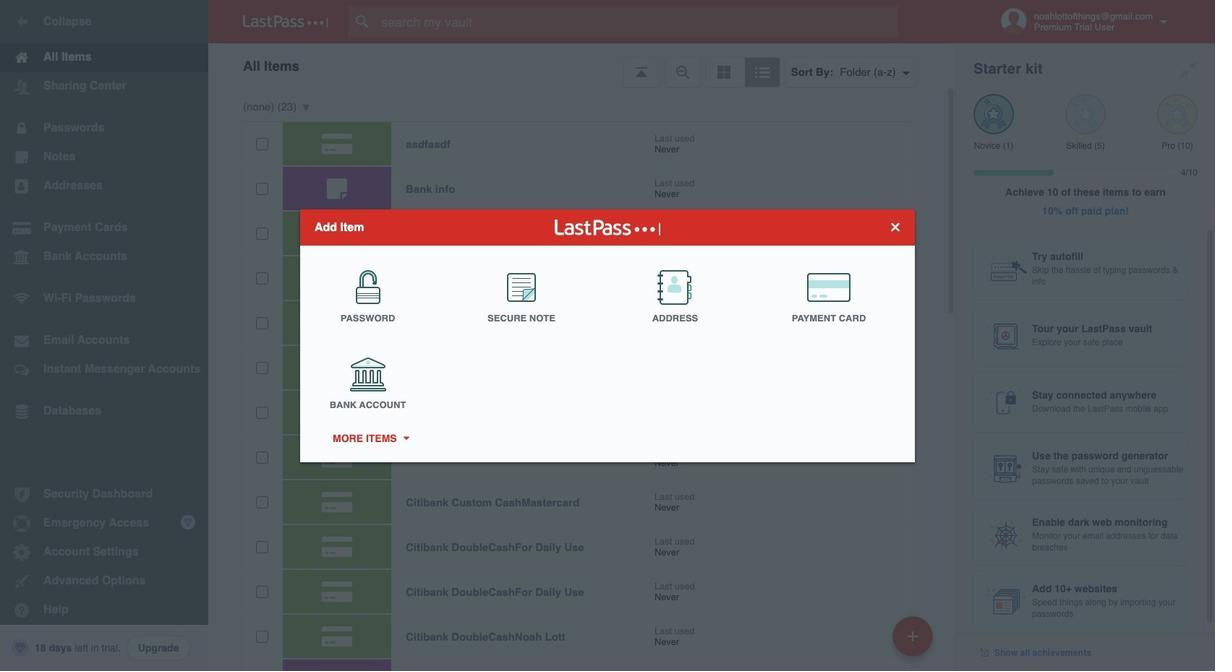 Task type: vqa. For each thing, say whether or not it's contained in the screenshot.
Main navigation "navigation"
yes



Task type: locate. For each thing, give the bounding box(es) containing it.
main navigation navigation
[[0, 0, 208, 672]]

dialog
[[300, 209, 915, 463]]

Search search field
[[349, 6, 926, 38]]

caret right image
[[401, 437, 411, 440]]

search my vault text field
[[349, 6, 926, 38]]

new item navigation
[[887, 613, 942, 672]]



Task type: describe. For each thing, give the bounding box(es) containing it.
vault options navigation
[[208, 43, 956, 87]]

lastpass image
[[243, 15, 328, 28]]

new item image
[[908, 632, 918, 642]]



